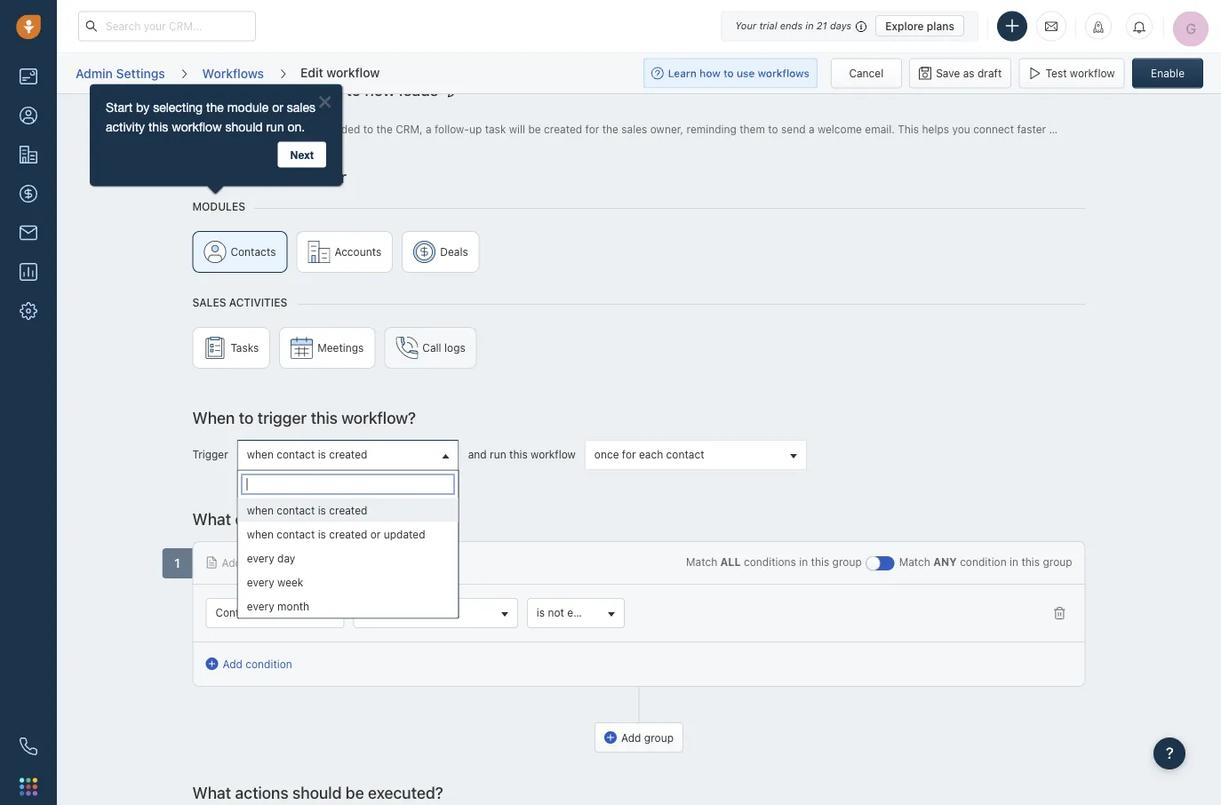 Task type: vqa. For each thing, say whether or not it's contained in the screenshot.
Need
no



Task type: locate. For each thing, give the bounding box(es) containing it.
what left actions
[[192, 783, 231, 802]]

1 vertical spatial be
[[369, 509, 387, 528]]

match left all
[[686, 555, 717, 568]]

cancel
[[849, 67, 883, 80]]

1 every from the top
[[247, 552, 274, 564]]

your trial ends in 21 days
[[735, 20, 852, 32]]

1 a from the left
[[244, 122, 250, 135]]

every month
[[247, 600, 309, 612]]

draft
[[977, 67, 1002, 80]]

contact inside button
[[666, 448, 704, 460]]

group for sales activities
[[192, 327, 1086, 377]]

and
[[468, 448, 487, 460]]

in right any at the right bottom
[[1010, 555, 1018, 568]]

the left "sales"
[[602, 122, 618, 135]]

group containing contacts
[[192, 231, 1086, 281]]

0 vertical spatial be
[[528, 122, 541, 135]]

2 horizontal spatial be
[[528, 122, 541, 135]]

explore plans link
[[875, 15, 964, 36]]

be right will
[[528, 122, 541, 135]]

in for ends
[[805, 20, 814, 32]]

in for conditions
[[799, 555, 808, 568]]

0 vertical spatial add
[[222, 556, 242, 568]]

None search field
[[241, 474, 455, 495]]

0 horizontal spatial be
[[346, 783, 364, 802]]

0 horizontal spatial the
[[376, 122, 393, 135]]

leads.
[[1097, 122, 1127, 135]]

0 vertical spatial what
[[192, 509, 231, 528]]

when contact is created up when contact is created or updated
[[247, 504, 367, 516]]

trigger
[[257, 407, 307, 427]]

list box containing when contact is created
[[238, 498, 458, 618]]

phone element
[[11, 729, 46, 764]]

phone image
[[20, 738, 37, 755]]

to down edit workflow
[[346, 80, 361, 99]]

to
[[346, 80, 361, 99], [363, 122, 373, 135], [768, 122, 778, 135], [239, 407, 254, 427]]

1 vertical spatial when contact is created
[[247, 504, 367, 516]]

1 match from the left
[[686, 555, 717, 568]]

this
[[898, 122, 919, 135]]

contact down send welcome email to new leads on the left
[[276, 122, 314, 135]]

1 horizontal spatial a
[[426, 122, 432, 135]]

1 vertical spatial welcome
[[817, 122, 862, 135]]

is down when to trigger this workflow?
[[318, 448, 326, 460]]

created up when contact is created or updated option
[[329, 504, 367, 516]]

in left 21
[[805, 20, 814, 32]]

1 horizontal spatial the
[[602, 122, 618, 135]]

sales owner
[[363, 606, 424, 618]]

0 horizontal spatial sales
[[192, 296, 226, 308]]

3 a from the left
[[809, 122, 814, 135]]

for
[[585, 122, 599, 135], [326, 167, 346, 186], [622, 448, 636, 460], [308, 556, 321, 568]]

new up run this workflow for
[[253, 122, 273, 135]]

hotspot (open by clicking or pressing space/enter) alert dialog
[[87, 84, 345, 201]]

every down every week
[[247, 600, 274, 612]]

you
[[952, 122, 970, 135]]

email
[[303, 80, 342, 99]]

1 horizontal spatial be
[[369, 509, 387, 528]]

accounts
[[335, 245, 381, 258]]

welcome
[[234, 80, 299, 99], [817, 122, 862, 135]]

2 vertical spatial add
[[621, 731, 641, 743]]

0 vertical spatial sales
[[192, 296, 226, 308]]

1 vertical spatial what
[[192, 783, 231, 802]]

should
[[315, 509, 365, 528], [292, 783, 342, 802]]

created
[[544, 122, 582, 135], [329, 448, 367, 460], [329, 504, 367, 516], [329, 528, 367, 540]]

0 vertical spatial when
[[247, 448, 274, 460]]

is left not
[[537, 606, 545, 618]]

should left "or"
[[315, 509, 365, 528]]

week
[[277, 576, 303, 588]]

this
[[225, 167, 252, 186], [311, 407, 338, 427], [509, 448, 528, 460], [811, 555, 829, 568], [1021, 555, 1040, 568]]

once
[[594, 448, 619, 460]]

Search your CRM... text field
[[78, 11, 256, 41]]

3 every from the top
[[247, 600, 274, 612]]

0 horizontal spatial conditions
[[235, 509, 311, 528]]

when to trigger this workflow?
[[192, 407, 416, 427]]

0 vertical spatial should
[[315, 509, 365, 528]]

2 vertical spatial when
[[247, 528, 274, 540]]

sales
[[192, 296, 226, 308], [363, 606, 390, 618]]

every left day
[[247, 552, 274, 564]]

1 vertical spatial condition
[[245, 657, 292, 670]]

sales inside button
[[363, 606, 390, 618]]

what for what actions should be executed?
[[192, 783, 231, 802]]

2 group from the top
[[192, 327, 1086, 377]]

every for every day
[[247, 552, 274, 564]]

what
[[192, 509, 231, 528], [192, 783, 231, 802]]

quick
[[324, 556, 352, 568]]

sales left owner
[[363, 606, 390, 618]]

created inside dropdown button
[[329, 448, 367, 460]]

be for executed?
[[346, 783, 364, 802]]

should for conditions
[[315, 509, 365, 528]]

task
[[485, 122, 506, 135]]

conditions right all
[[744, 555, 796, 568]]

a right crm,
[[426, 122, 432, 135]]

1 horizontal spatial welcome
[[817, 122, 862, 135]]

add inside button
[[621, 731, 641, 743]]

1 horizontal spatial match
[[899, 555, 930, 568]]

new
[[365, 80, 395, 99], [253, 122, 273, 135], [1073, 122, 1094, 135]]

workflow
[[326, 65, 380, 79], [1070, 67, 1115, 80], [256, 167, 322, 186], [531, 448, 576, 460]]

0 horizontal spatial welcome
[[234, 80, 299, 99]]

run this workflow for
[[192, 167, 346, 186]]

be left executed?
[[346, 783, 364, 802]]

send welcome email to new leads
[[192, 80, 438, 99]]

group containing tasks
[[192, 327, 1086, 377]]

0 vertical spatial when contact is created
[[247, 448, 367, 460]]

created down when contact is created option
[[329, 528, 367, 540]]

workflow right test
[[1070, 67, 1115, 80]]

0 vertical spatial welcome
[[234, 80, 299, 99]]

crm,
[[396, 122, 423, 135]]

for left "sales"
[[585, 122, 599, 135]]

when up the trigger
[[192, 407, 235, 427]]

workflow right run
[[256, 167, 322, 186]]

created down workflow?
[[329, 448, 367, 460]]

every for every month
[[247, 600, 274, 612]]

1 vertical spatial should
[[292, 783, 342, 802]]

is
[[317, 122, 326, 135], [318, 448, 326, 460], [318, 504, 326, 516], [318, 528, 326, 540], [537, 606, 545, 618]]

21
[[817, 20, 827, 32]]

2 vertical spatial be
[[346, 783, 364, 802]]

once for each contact
[[594, 448, 704, 460]]

new left leads
[[365, 80, 395, 99]]

deals button
[[402, 231, 480, 272]]

for left each
[[622, 448, 636, 460]]

accounts button
[[296, 231, 393, 272]]

every for every week
[[247, 576, 274, 588]]

in
[[805, 20, 814, 32], [799, 555, 808, 568], [1010, 555, 1018, 568]]

welcome left email.
[[817, 122, 862, 135]]

group
[[832, 555, 862, 568], [1043, 555, 1072, 568], [245, 556, 274, 568], [644, 731, 674, 743]]

a up run this workflow for
[[244, 122, 250, 135]]

edit
[[300, 65, 323, 79]]

1 vertical spatial when
[[247, 504, 274, 516]]

contact up when contact is created or updated
[[277, 504, 315, 516]]

new right with
[[1073, 122, 1094, 135]]

2 match from the left
[[899, 555, 930, 568]]

contact down when to trigger this workflow?
[[277, 448, 315, 460]]

every inside every month option
[[247, 600, 274, 612]]

when contact is created
[[247, 448, 367, 460], [247, 504, 367, 516]]

match left any at the right bottom
[[899, 555, 930, 568]]

every down every day
[[247, 576, 274, 588]]

explore
[[885, 20, 924, 32]]

condition
[[960, 555, 1007, 568], [245, 657, 292, 670]]

when
[[212, 122, 241, 135], [192, 407, 235, 427]]

meetings
[[317, 341, 364, 354]]

should right actions
[[292, 783, 342, 802]]

be
[[528, 122, 541, 135], [369, 509, 387, 528], [346, 783, 364, 802]]

call logs
[[422, 341, 465, 354]]

2 what from the top
[[192, 783, 231, 802]]

group
[[192, 231, 1086, 281], [192, 327, 1086, 377]]

every
[[247, 552, 274, 564], [247, 576, 274, 588], [247, 600, 274, 612]]

2 when contact is created from the top
[[247, 504, 367, 516]]

1 vertical spatial add
[[223, 657, 242, 670]]

when for when to trigger this workflow?
[[192, 407, 235, 427]]

trial
[[759, 20, 777, 32]]

every inside every day option
[[247, 552, 274, 564]]

the left crm,
[[376, 122, 393, 135]]

is not empty
[[537, 606, 599, 618]]

1 vertical spatial every
[[247, 576, 274, 588]]

when contact is created button
[[237, 439, 459, 470]]

your
[[735, 20, 756, 32]]

a right 'send'
[[809, 122, 814, 135]]

0 vertical spatial group
[[192, 231, 1086, 281]]

what conditions should be met?
[[192, 509, 427, 528]]

every inside every week option
[[247, 576, 274, 588]]

1 horizontal spatial sales
[[363, 606, 390, 618]]

send
[[192, 80, 230, 99]]

2 vertical spatial every
[[247, 600, 274, 612]]

1 horizontal spatial condition
[[960, 555, 1007, 568]]

be left met?
[[369, 509, 387, 528]]

conditions
[[235, 509, 311, 528], [744, 555, 796, 568]]

0 horizontal spatial match
[[686, 555, 717, 568]]

2 when from the top
[[247, 504, 274, 516]]

when for when contact is created option
[[247, 504, 274, 516]]

2 horizontal spatial a
[[809, 122, 814, 135]]

3 when from the top
[[247, 528, 274, 540]]

add for add group name for quick context
[[222, 556, 242, 568]]

0 vertical spatial every
[[247, 552, 274, 564]]

tasks button
[[192, 327, 270, 368]]

1 group from the top
[[192, 231, 1086, 281]]

match all conditions in this group
[[686, 555, 862, 568]]

condition right any at the right bottom
[[960, 555, 1007, 568]]

condition down contact button
[[245, 657, 292, 670]]

logs
[[444, 341, 465, 354]]

to left trigger
[[239, 407, 254, 427]]

for inside button
[[622, 448, 636, 460]]

when contact is created or updated
[[247, 528, 425, 540]]

owner
[[393, 606, 424, 618]]

1 when from the top
[[247, 448, 274, 460]]

contact right each
[[666, 448, 704, 460]]

sales for sales activities
[[192, 296, 226, 308]]

1 what from the top
[[192, 509, 231, 528]]

welcome right "send"
[[234, 80, 299, 99]]

when down "send"
[[212, 122, 241, 135]]

1 vertical spatial group
[[192, 327, 1086, 377]]

added
[[329, 122, 360, 135]]

2 every from the top
[[247, 576, 274, 588]]

contact button
[[206, 598, 344, 628]]

1 when contact is created from the top
[[247, 448, 367, 460]]

workflow?
[[341, 407, 416, 427]]

when for when contact is created or updated option
[[247, 528, 274, 540]]

when inside dropdown button
[[247, 448, 274, 460]]

1 horizontal spatial conditions
[[744, 555, 796, 568]]

0 horizontal spatial a
[[244, 122, 250, 135]]

in right all
[[799, 555, 808, 568]]

when contact is created or updated option
[[238, 522, 458, 546]]

and run this workflow
[[468, 448, 576, 460]]

what down the trigger
[[192, 509, 231, 528]]

list box
[[238, 498, 458, 618]]

0 vertical spatial when
[[212, 122, 241, 135]]

for down added
[[326, 167, 346, 186]]

sales left activities
[[192, 296, 226, 308]]

1 vertical spatial when
[[192, 407, 235, 427]]

all
[[720, 555, 741, 568]]

1 vertical spatial sales
[[363, 606, 390, 618]]

not
[[548, 606, 564, 618]]

days
[[830, 20, 852, 32]]

conditions up every day
[[235, 509, 311, 528]]

when contact is created down when to trigger this workflow?
[[247, 448, 367, 460]]

save as draft
[[936, 67, 1002, 80]]



Task type: describe. For each thing, give the bounding box(es) containing it.
each
[[639, 448, 663, 460]]

when contact is created option
[[238, 498, 458, 522]]

call
[[422, 341, 441, 354]]

is up when contact is created or updated
[[318, 504, 326, 516]]

match for match all conditions in this group
[[686, 555, 717, 568]]

call logs button
[[384, 327, 477, 368]]

contacts
[[231, 245, 276, 258]]

sales
[[621, 122, 647, 135]]

when for when a new contact is added to the crm, a follow-up task will be created for the sales owner, reminding them to send a welcome email. this helps you connect faster with new leads.
[[212, 122, 241, 135]]

explore plans
[[885, 20, 954, 32]]

settings
[[116, 66, 165, 80]]

contact
[[215, 606, 255, 618]]

group inside add group button
[[644, 731, 674, 743]]

deals
[[440, 245, 468, 258]]

is not empty button
[[527, 598, 625, 628]]

match any condition in this group
[[899, 555, 1072, 568]]

0 horizontal spatial condition
[[245, 657, 292, 670]]

meetings button
[[279, 327, 375, 368]]

add for add condition
[[223, 657, 242, 670]]

save as draft button
[[909, 58, 1011, 88]]

every week option
[[238, 570, 458, 594]]

workflow inside button
[[1070, 67, 1115, 80]]

when contact is created inside dropdown button
[[247, 448, 367, 460]]

connect
[[973, 122, 1014, 135]]

day
[[277, 552, 295, 564]]

add group button
[[595, 722, 683, 752]]

what for what conditions should be met?
[[192, 509, 231, 528]]

email image
[[1045, 19, 1057, 34]]

workflows
[[202, 66, 264, 80]]

reminding
[[686, 122, 737, 135]]

2 the from the left
[[602, 122, 618, 135]]

workflow up email
[[326, 65, 380, 79]]

when contact is created inside option
[[247, 504, 367, 516]]

admin settings
[[76, 66, 165, 80]]

enable button
[[1132, 58, 1203, 88]]

for left quick
[[308, 556, 321, 568]]

1 vertical spatial conditions
[[744, 555, 796, 568]]

executed?
[[368, 783, 443, 802]]

add condition link
[[206, 655, 292, 671]]

1 horizontal spatial new
[[365, 80, 395, 99]]

when a new contact is added to the crm, a follow-up task will be created for the sales owner, reminding them to send a welcome email. this helps you connect faster with new leads.
[[212, 122, 1127, 135]]

freshworks switcher image
[[20, 778, 37, 796]]

follow-
[[435, 122, 469, 135]]

or
[[370, 528, 381, 540]]

match for match any condition in this group
[[899, 555, 930, 568]]

cancel button
[[831, 58, 902, 88]]

every day
[[247, 552, 295, 564]]

2 horizontal spatial new
[[1073, 122, 1094, 135]]

should for actions
[[292, 783, 342, 802]]

plans
[[927, 20, 954, 32]]

is inside button
[[537, 606, 545, 618]]

month
[[277, 600, 309, 612]]

once for each contact button
[[585, 439, 807, 470]]

sales for sales owner
[[363, 606, 390, 618]]

contact up day
[[277, 528, 315, 540]]

test workflow button
[[1019, 58, 1125, 88]]

email.
[[865, 122, 895, 135]]

with
[[1049, 122, 1070, 135]]

contact inside dropdown button
[[277, 448, 315, 460]]

0 horizontal spatial new
[[253, 122, 273, 135]]

updated
[[384, 528, 425, 540]]

admin settings link
[[75, 59, 166, 87]]

every week
[[247, 576, 303, 588]]

every month option
[[238, 594, 458, 618]]

name
[[277, 556, 305, 568]]

be for met?
[[369, 509, 387, 528]]

send
[[781, 122, 806, 135]]

ends
[[780, 20, 803, 32]]

is inside dropdown button
[[318, 448, 326, 460]]

sales activities
[[192, 296, 287, 308]]

every day option
[[238, 546, 458, 570]]

add group
[[621, 731, 674, 743]]

add condition
[[223, 657, 292, 670]]

owner,
[[650, 122, 683, 135]]

in for condition
[[1010, 555, 1018, 568]]

run
[[490, 448, 506, 460]]

trigger
[[192, 448, 228, 460]]

test
[[1046, 67, 1067, 80]]

save
[[936, 67, 960, 80]]

context
[[355, 556, 392, 568]]

add for add group
[[621, 731, 641, 743]]

0 vertical spatial condition
[[960, 555, 1007, 568]]

as
[[963, 67, 974, 80]]

helps
[[922, 122, 949, 135]]

leads
[[399, 80, 438, 99]]

enable
[[1151, 67, 1185, 80]]

faster
[[1017, 122, 1046, 135]]

run
[[192, 167, 221, 186]]

sales owner button
[[353, 598, 518, 628]]

is left added
[[317, 122, 326, 135]]

empty
[[567, 606, 599, 618]]

activities
[[229, 296, 287, 308]]

workflow left once
[[531, 448, 576, 460]]

workflows link
[[201, 59, 265, 87]]

group for modules
[[192, 231, 1086, 281]]

2 a from the left
[[426, 122, 432, 135]]

to left 'send'
[[768, 122, 778, 135]]

created right will
[[544, 122, 582, 135]]

edit workflow
[[300, 65, 380, 79]]

is up "add group name for quick context" at the bottom left
[[318, 528, 326, 540]]

met?
[[391, 509, 427, 528]]

will
[[509, 122, 525, 135]]

0 vertical spatial conditions
[[235, 509, 311, 528]]

up
[[469, 122, 482, 135]]

what actions should be executed?
[[192, 783, 443, 802]]

to right added
[[363, 122, 373, 135]]

tasks
[[231, 341, 259, 354]]

1 the from the left
[[376, 122, 393, 135]]

any
[[933, 555, 957, 568]]

contacts button
[[192, 231, 287, 272]]

add group name for quick context
[[222, 556, 392, 568]]



